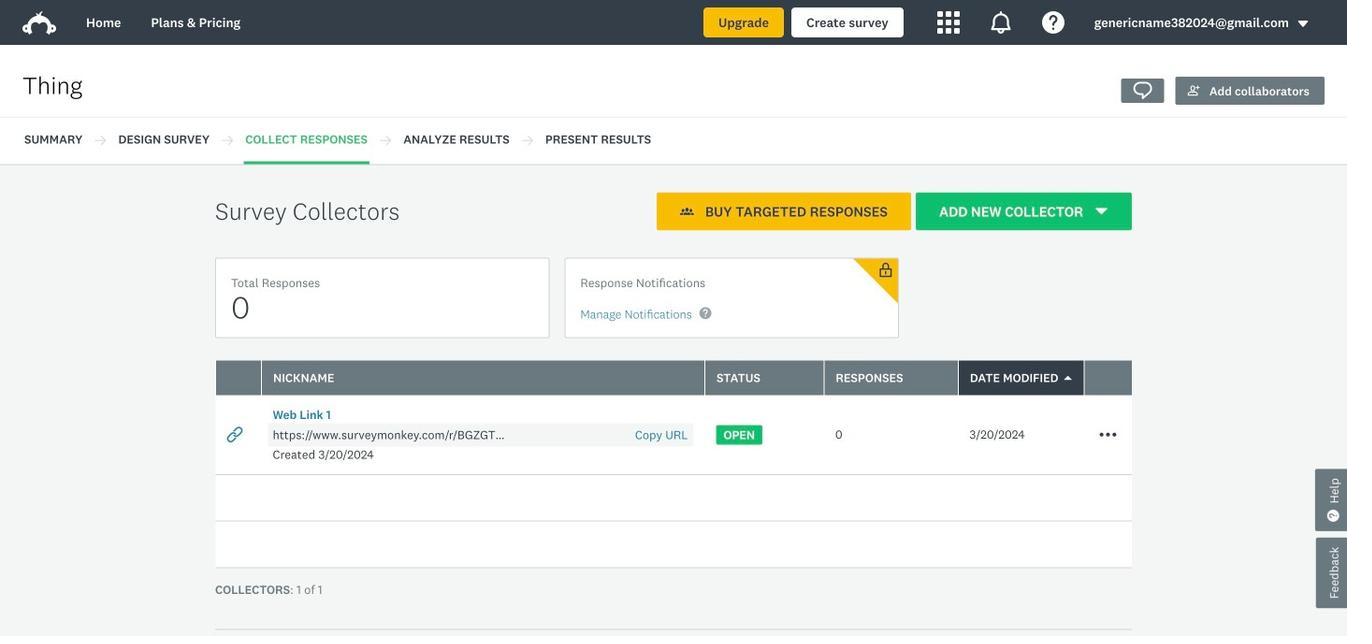 Task type: vqa. For each thing, say whether or not it's contained in the screenshot.
rewards Image
no



Task type: locate. For each thing, give the bounding box(es) containing it.
help icon image
[[1042, 11, 1064, 34]]

1 horizontal spatial products icon image
[[990, 11, 1012, 34]]

None text field
[[268, 427, 511, 443]]

products icon image
[[937, 11, 960, 34], [990, 11, 1012, 34]]

0 horizontal spatial products icon image
[[937, 11, 960, 34]]



Task type: describe. For each thing, give the bounding box(es) containing it.
1 products icon image from the left
[[937, 11, 960, 34]]

surveymonkey logo image
[[22, 11, 56, 35]]

dropdown arrow image
[[1297, 17, 1310, 30]]

2 products icon image from the left
[[990, 11, 1012, 34]]



